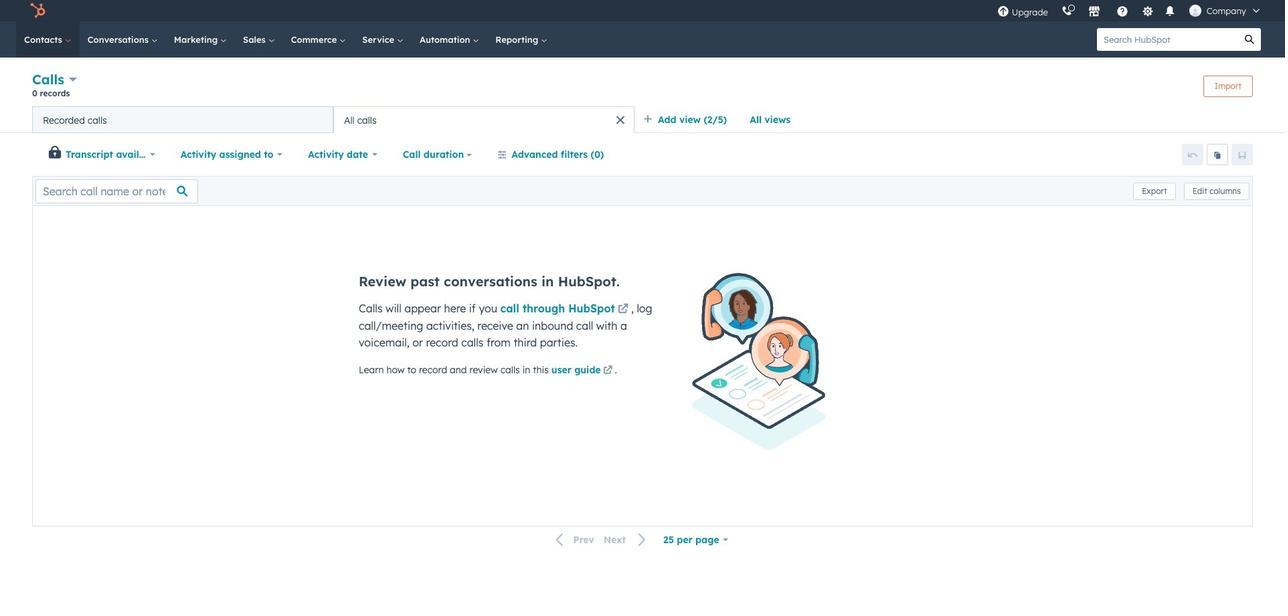 Task type: locate. For each thing, give the bounding box(es) containing it.
link opens in a new window image
[[618, 305, 629, 315], [604, 364, 613, 380], [604, 366, 613, 376]]

menu
[[991, 0, 1270, 21]]

banner
[[32, 70, 1254, 106]]

pagination navigation
[[548, 531, 655, 549]]



Task type: vqa. For each thing, say whether or not it's contained in the screenshot.
Link opens in a new window IMAGE
yes



Task type: describe. For each thing, give the bounding box(es) containing it.
link opens in a new window image
[[618, 302, 629, 318]]

Search HubSpot search field
[[1098, 28, 1239, 51]]

jacob simon image
[[1190, 5, 1202, 17]]

marketplaces image
[[1089, 6, 1101, 18]]

Search call name or notes search field
[[35, 179, 198, 203]]



